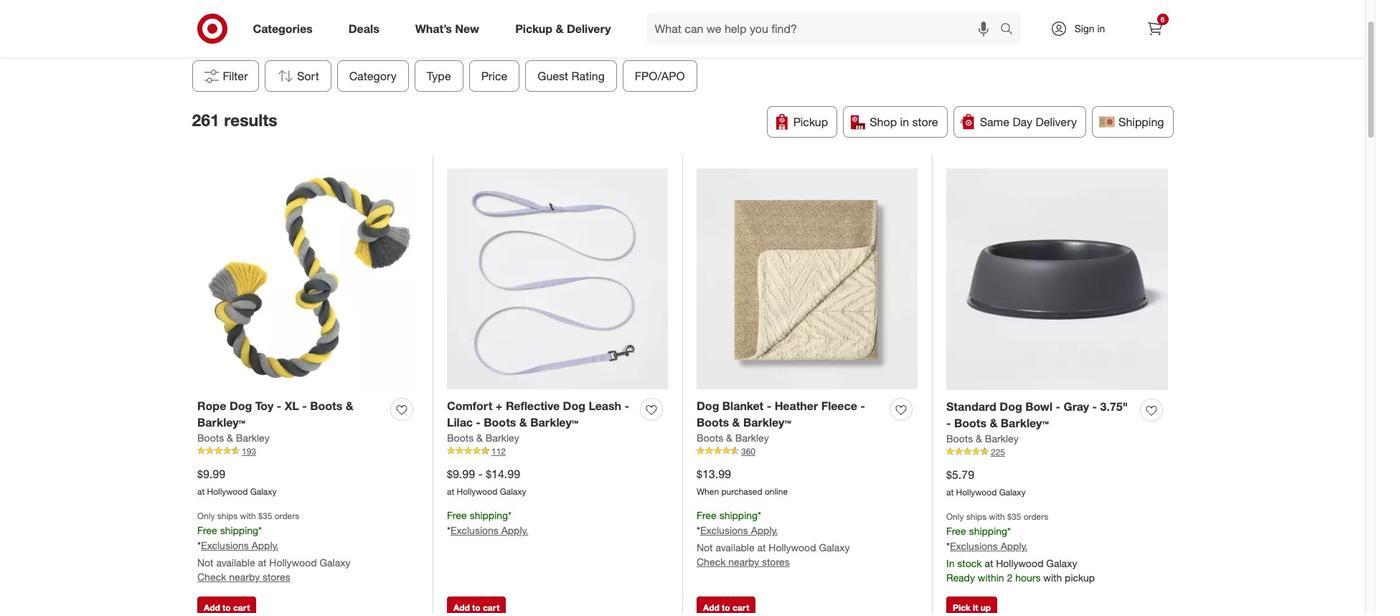 Task type: describe. For each thing, give the bounding box(es) containing it.
barkley™ inside rope dog toy - xl - boots & barkley™
[[197, 415, 246, 430]]

exclusions apply. button down purchased on the right bottom of page
[[701, 524, 778, 539]]

- left xl
[[277, 399, 282, 413]]

standard dog bowl - gray - 3.75" - boots & barkley™
[[947, 400, 1129, 430]]

shop in store
[[870, 115, 939, 129]]

stock
[[958, 558, 982, 570]]

0 vertical spatial check nearby stores button
[[697, 556, 790, 570]]

rating
[[572, 69, 605, 83]]

pickup
[[1065, 572, 1095, 585]]

boots & barkley link for dog
[[697, 431, 769, 445]]

pickup & delivery
[[516, 21, 611, 36]]

& inside dog blanket - heather fleece - boots & barkley™
[[733, 415, 740, 430]]

boots & barkley for rope
[[197, 432, 270, 444]]

filter button
[[192, 60, 259, 92]]

What can we help you find? suggestions appear below search field
[[646, 13, 1004, 45]]

(261)
[[713, 33, 739, 47]]

guest
[[538, 69, 568, 83]]

rope dog toy - xl - boots & barkley™ link
[[197, 398, 385, 431]]

day
[[1013, 115, 1033, 129]]

rope dog toy - xl - boots & barkley™
[[197, 399, 354, 430]]

261 results
[[192, 110, 278, 130]]

leash
[[589, 399, 622, 413]]

112 link
[[447, 445, 668, 458]]

comfort
[[447, 399, 493, 413]]

guest rating button
[[525, 60, 617, 92]]

categories
[[253, 21, 313, 36]]

ready
[[947, 572, 975, 585]]

360
[[742, 446, 756, 457]]

$5.79 at hollywood galaxy
[[947, 468, 1026, 498]]

112
[[492, 446, 506, 457]]

shipping inside free shipping * * exclusions apply.
[[470, 510, 508, 522]]

$9.99 - $14.99 at hollywood galaxy
[[447, 467, 527, 497]]

orders for $9.99
[[275, 511, 300, 522]]

bowl
[[1026, 400, 1053, 414]]

6
[[1161, 15, 1165, 24]]

1 vertical spatial check nearby stores button
[[197, 571, 290, 585]]

orders for $5.79
[[1024, 512, 1049, 523]]

barkley for rope dog toy - xl - boots & barkley™
[[236, 432, 270, 444]]

add for -
[[454, 603, 470, 614]]

fleece
[[822, 399, 858, 413]]

261
[[192, 110, 220, 130]]

free inside free shipping * * exclusions apply.
[[447, 510, 467, 522]]

add to cart for purchased
[[703, 603, 750, 614]]

- left gray
[[1056, 400, 1061, 414]]

exclusions inside the only ships with $35 orders free shipping * * exclusions apply. not available at hollywood galaxy check nearby stores
[[201, 540, 249, 552]]

pick it up
[[953, 603, 991, 614]]

toy
[[255, 399, 274, 413]]

reflective
[[506, 399, 560, 413]]

search button
[[994, 13, 1028, 47]]

barkley™ inside dog blanket - heather fleece - boots & barkley™
[[744, 415, 792, 430]]

cart for purchased
[[733, 603, 750, 614]]

hollywood inside $9.99 - $14.99 at hollywood galaxy
[[457, 486, 498, 497]]

360 link
[[697, 445, 918, 458]]

add to cart for hollywood
[[204, 603, 250, 614]]

6 link
[[1140, 13, 1171, 45]]

free shipping * * exclusions apply. not available at hollywood galaxy check nearby stores
[[697, 510, 850, 569]]

exclusions inside free shipping * * exclusions apply.
[[451, 525, 499, 537]]

check inside the only ships with $35 orders free shipping * * exclusions apply. not available at hollywood galaxy check nearby stores
[[197, 572, 226, 584]]

barkley left (261)
[[672, 33, 710, 47]]

- right leash
[[625, 399, 630, 413]]

comfort + reflective dog leash - lilac - boots & barkley™
[[447, 399, 630, 430]]

ships for $9.99
[[217, 511, 238, 522]]

hollywood inside $9.99 at hollywood galaxy
[[207, 486, 248, 497]]

apply. inside the only ships with $35 orders free shipping * * exclusions apply. not available at hollywood galaxy check nearby stores
[[252, 540, 279, 552]]

dog blanket - heather fleece - boots & barkley™ link
[[697, 398, 884, 431]]

pick it up button
[[947, 597, 998, 614]]

in
[[947, 558, 955, 570]]

225
[[991, 447, 1006, 458]]

pickup for pickup & delivery
[[516, 21, 553, 36]]

only ships with $35 orders free shipping * * exclusions apply. not available at hollywood galaxy check nearby stores
[[197, 511, 351, 584]]

hollywood inside only ships with $35 orders free shipping * * exclusions apply. in stock at  hollywood galaxy ready within 2 hours with pickup
[[997, 558, 1044, 570]]

$14.99
[[486, 467, 520, 481]]

to for purchased
[[722, 603, 730, 614]]

filter
[[223, 69, 248, 83]]

$35 for $5.79
[[1008, 512, 1022, 523]]

boots inside rope dog toy - xl - boots & barkley™
[[310, 399, 343, 413]]

2 horizontal spatial with
[[1044, 572, 1063, 585]]

only for $5.79
[[947, 512, 964, 523]]

results
[[224, 110, 278, 130]]

dog inside dog blanket - heather fleece - boots & barkley™
[[697, 399, 720, 413]]

sign in
[[1075, 22, 1106, 34]]

3.75"
[[1101, 400, 1129, 414]]

sign
[[1075, 22, 1095, 34]]

standard
[[947, 400, 997, 414]]

blanket
[[723, 399, 764, 413]]

shop
[[870, 115, 897, 129]]

pickup & delivery link
[[503, 13, 629, 45]]

cart for $14.99
[[483, 603, 500, 614]]

store
[[913, 115, 939, 129]]

$5.79
[[947, 468, 975, 482]]

free shipping * * exclusions apply.
[[447, 510, 529, 537]]

boots & barkley boots & barkley (261)
[[603, 1, 763, 47]]

hollywood inside the $5.79 at hollywood galaxy
[[957, 487, 997, 498]]

stores inside the only ships with $35 orders free shipping * * exclusions apply. not available at hollywood galaxy check nearby stores
[[263, 572, 290, 584]]

- inside $9.99 - $14.99 at hollywood galaxy
[[478, 467, 483, 481]]

it
[[973, 603, 979, 614]]

shipping
[[1119, 115, 1165, 129]]

barkley up (261)
[[688, 1, 763, 27]]

boots inside comfort + reflective dog leash - lilac - boots & barkley™
[[484, 415, 516, 430]]

heather
[[775, 399, 819, 413]]

price
[[481, 69, 507, 83]]

at inside $9.99 - $14.99 at hollywood galaxy
[[447, 486, 455, 497]]

when
[[697, 486, 719, 497]]

search
[[994, 23, 1028, 37]]

same
[[980, 115, 1010, 129]]

deals link
[[336, 13, 398, 45]]

comfort + reflective dog leash - lilac - boots & barkley™ link
[[447, 398, 635, 431]]

exclusions apply. button down $9.99 - $14.99 at hollywood galaxy at bottom left
[[451, 524, 529, 539]]

online
[[765, 486, 788, 497]]

within
[[978, 572, 1005, 585]]

shipping inside the only ships with $35 orders free shipping * * exclusions apply. not available at hollywood galaxy check nearby stores
[[220, 525, 258, 537]]

sort
[[297, 69, 319, 83]]

what's new
[[415, 21, 480, 36]]

free inside the only ships with $35 orders free shipping * * exclusions apply. not available at hollywood galaxy check nearby stores
[[197, 525, 217, 537]]

at inside free shipping * * exclusions apply. not available at hollywood galaxy check nearby stores
[[758, 542, 766, 554]]

+
[[496, 399, 503, 413]]

lilac
[[447, 415, 473, 430]]

193
[[242, 446, 256, 457]]

& inside rope dog toy - xl - boots & barkley™
[[346, 399, 354, 413]]

shipping button
[[1093, 106, 1174, 138]]

boots & barkley link for comfort
[[447, 431, 519, 445]]

shop in store button
[[844, 106, 948, 138]]

boots & barkley link for standard
[[947, 432, 1019, 446]]

add to cart button for purchased
[[697, 597, 756, 614]]

what's new link
[[403, 13, 498, 45]]

not inside the only ships with $35 orders free shipping * * exclusions apply. not available at hollywood galaxy check nearby stores
[[197, 557, 214, 569]]

nearby inside the only ships with $35 orders free shipping * * exclusions apply. not available at hollywood galaxy check nearby stores
[[229, 572, 260, 584]]

dog blanket - heather fleece - boots & barkley™
[[697, 399, 866, 430]]

cart for hollywood
[[233, 603, 250, 614]]



Task type: vqa. For each thing, say whether or not it's contained in the screenshot.
EXCLUSIONS APPLY. button
yes



Task type: locate. For each thing, give the bounding box(es) containing it.
delivery for same day delivery
[[1036, 115, 1078, 129]]

available
[[716, 542, 755, 554], [216, 557, 255, 569]]

exclusions apply. button
[[451, 524, 529, 539], [701, 524, 778, 539], [201, 539, 279, 554], [950, 540, 1028, 554]]

1 horizontal spatial nearby
[[729, 556, 760, 569]]

shipping inside free shipping * * exclusions apply. not available at hollywood galaxy check nearby stores
[[720, 510, 758, 522]]

$9.99 for $9.99
[[197, 467, 225, 481]]

1 horizontal spatial $9.99
[[447, 467, 475, 481]]

1 horizontal spatial orders
[[1024, 512, 1049, 523]]

1 vertical spatial not
[[197, 557, 214, 569]]

$13.99
[[697, 467, 731, 481]]

dog
[[230, 399, 252, 413], [563, 399, 586, 413], [697, 399, 720, 413], [1000, 400, 1023, 414]]

only ships with $35 orders free shipping * * exclusions apply. in stock at  hollywood galaxy ready within 2 hours with pickup
[[947, 512, 1095, 585]]

at inside $9.99 at hollywood galaxy
[[197, 486, 205, 497]]

with inside the only ships with $35 orders free shipping * * exclusions apply. not available at hollywood galaxy check nearby stores
[[240, 511, 256, 522]]

0 horizontal spatial ships
[[217, 511, 238, 522]]

0 horizontal spatial add to cart button
[[197, 597, 257, 614]]

dog inside rope dog toy - xl - boots & barkley™
[[230, 399, 252, 413]]

0 horizontal spatial delivery
[[567, 21, 611, 36]]

orders inside only ships with $35 orders free shipping * * exclusions apply. in stock at  hollywood galaxy ready within 2 hours with pickup
[[1024, 512, 1049, 523]]

boots
[[603, 1, 662, 27], [627, 33, 658, 47], [310, 399, 343, 413], [484, 415, 516, 430], [697, 415, 729, 430], [955, 416, 987, 430], [197, 432, 224, 444], [447, 432, 474, 444], [697, 432, 724, 444], [947, 433, 974, 445]]

ships inside the only ships with $35 orders free shipping * * exclusions apply. not available at hollywood galaxy check nearby stores
[[217, 511, 238, 522]]

sign in link
[[1038, 13, 1128, 45]]

add to cart button for hollywood
[[197, 597, 257, 614]]

stores inside free shipping * * exclusions apply. not available at hollywood galaxy check nearby stores
[[762, 556, 790, 569]]

1 cart from the left
[[233, 603, 250, 614]]

225 link
[[947, 446, 1169, 459]]

with down $9.99 at hollywood galaxy
[[240, 511, 256, 522]]

exclusions inside only ships with $35 orders free shipping * * exclusions apply. in stock at  hollywood galaxy ready within 2 hours with pickup
[[950, 541, 998, 553]]

1 vertical spatial delivery
[[1036, 115, 1078, 129]]

3 add to cart button from the left
[[697, 597, 756, 614]]

0 horizontal spatial check nearby stores button
[[197, 571, 290, 585]]

pick
[[953, 603, 971, 614]]

rope dog toy - xl - boots & barkley™ image
[[197, 169, 419, 390], [197, 169, 419, 390]]

$9.99 inside $9.99 at hollywood galaxy
[[197, 467, 225, 481]]

ships down the $5.79 at hollywood galaxy
[[967, 512, 987, 523]]

0 vertical spatial stores
[[762, 556, 790, 569]]

barkley™ down blanket
[[744, 415, 792, 430]]

3 add to cart from the left
[[703, 603, 750, 614]]

3 add from the left
[[703, 603, 720, 614]]

apply. inside only ships with $35 orders free shipping * * exclusions apply. in stock at  hollywood galaxy ready within 2 hours with pickup
[[1001, 541, 1028, 553]]

check
[[697, 556, 726, 569], [197, 572, 226, 584]]

not
[[697, 542, 713, 554], [197, 557, 214, 569]]

& inside comfort + reflective dog leash - lilac - boots & barkley™
[[520, 415, 527, 430]]

2 $9.99 from the left
[[447, 467, 475, 481]]

193 link
[[197, 445, 419, 458]]

exclusions down when
[[701, 525, 749, 537]]

add to cart for $14.99
[[454, 603, 500, 614]]

only down $5.79
[[947, 512, 964, 523]]

with down the $5.79 at hollywood galaxy
[[990, 512, 1006, 523]]

0 vertical spatial nearby
[[729, 556, 760, 569]]

ships
[[217, 511, 238, 522], [967, 512, 987, 523]]

- left $14.99
[[478, 467, 483, 481]]

categories link
[[241, 13, 331, 45]]

1 horizontal spatial in
[[1098, 22, 1106, 34]]

boots & barkley link up '360'
[[697, 431, 769, 445]]

boots inside dog blanket - heather fleece - boots & barkley™
[[697, 415, 729, 430]]

0 horizontal spatial check
[[197, 572, 226, 584]]

dog left leash
[[563, 399, 586, 413]]

orders down the $5.79 at hollywood galaxy
[[1024, 512, 1049, 523]]

barkley up '360'
[[736, 432, 769, 444]]

0 vertical spatial available
[[716, 542, 755, 554]]

dog inside comfort + reflective dog leash - lilac - boots & barkley™
[[563, 399, 586, 413]]

1 horizontal spatial add
[[454, 603, 470, 614]]

delivery up rating
[[567, 21, 611, 36]]

in for sign
[[1098, 22, 1106, 34]]

1 horizontal spatial cart
[[483, 603, 500, 614]]

&
[[668, 1, 682, 27], [556, 21, 564, 36], [661, 33, 668, 47], [346, 399, 354, 413], [520, 415, 527, 430], [733, 415, 740, 430], [990, 416, 998, 430], [227, 432, 233, 444], [477, 432, 483, 444], [727, 432, 733, 444], [976, 433, 983, 445]]

1 vertical spatial pickup
[[794, 115, 829, 129]]

barkley™
[[197, 415, 246, 430], [531, 415, 579, 430], [744, 415, 792, 430], [1001, 416, 1049, 430]]

with for $9.99
[[240, 511, 256, 522]]

boots & barkley link up the 112 in the bottom of the page
[[447, 431, 519, 445]]

galaxy inside only ships with $35 orders free shipping * * exclusions apply. in stock at  hollywood galaxy ready within 2 hours with pickup
[[1047, 558, 1078, 570]]

1 horizontal spatial delivery
[[1036, 115, 1078, 129]]

pickup button
[[767, 106, 838, 138]]

0 horizontal spatial add to cart
[[204, 603, 250, 614]]

new
[[455, 21, 480, 36]]

0 horizontal spatial pickup
[[516, 21, 553, 36]]

$35 down $9.99 at hollywood galaxy
[[259, 511, 272, 522]]

- right blanket
[[767, 399, 772, 413]]

orders down $9.99 at hollywood galaxy
[[275, 511, 300, 522]]

1 vertical spatial nearby
[[229, 572, 260, 584]]

only down $9.99 at hollywood galaxy
[[197, 511, 215, 522]]

$35 down the $5.79 at hollywood galaxy
[[1008, 512, 1022, 523]]

shipping inside only ships with $35 orders free shipping * * exclusions apply. in stock at  hollywood galaxy ready within 2 hours with pickup
[[970, 526, 1008, 538]]

boots & barkley for dog
[[697, 432, 769, 444]]

0 horizontal spatial to
[[223, 603, 231, 614]]

category button
[[337, 60, 409, 92]]

1 vertical spatial available
[[216, 557, 255, 569]]

galaxy inside $9.99 - $14.99 at hollywood galaxy
[[500, 486, 527, 497]]

barkley™ inside standard dog bowl - gray - 3.75" - boots & barkley™
[[1001, 416, 1049, 430]]

type button
[[414, 60, 463, 92]]

free down $9.99 - $14.99 at hollywood galaxy at bottom left
[[447, 510, 467, 522]]

xl
[[285, 399, 299, 413]]

at inside the only ships with $35 orders free shipping * * exclusions apply. not available at hollywood galaxy check nearby stores
[[258, 557, 267, 569]]

$9.99 inside $9.99 - $14.99 at hollywood galaxy
[[447, 467, 475, 481]]

1 add from the left
[[204, 603, 220, 614]]

price button
[[469, 60, 520, 92]]

available inside the only ships with $35 orders free shipping * * exclusions apply. not available at hollywood galaxy check nearby stores
[[216, 557, 255, 569]]

1 $9.99 from the left
[[197, 467, 225, 481]]

2 add to cart from the left
[[454, 603, 500, 614]]

gray
[[1064, 400, 1090, 414]]

orders inside the only ships with $35 orders free shipping * * exclusions apply. not available at hollywood galaxy check nearby stores
[[275, 511, 300, 522]]

galaxy inside $9.99 at hollywood galaxy
[[250, 486, 277, 497]]

boots & barkley link for rope
[[197, 431, 270, 445]]

galaxy
[[250, 486, 277, 497], [500, 486, 527, 497], [1000, 487, 1026, 498], [819, 542, 850, 554], [320, 557, 351, 569], [1047, 558, 1078, 570]]

galaxy inside the $5.79 at hollywood galaxy
[[1000, 487, 1026, 498]]

add to cart button
[[197, 597, 257, 614], [447, 597, 506, 614], [697, 597, 756, 614]]

1 horizontal spatial stores
[[762, 556, 790, 569]]

- down standard
[[947, 416, 952, 430]]

at inside only ships with $35 orders free shipping * * exclusions apply. in stock at  hollywood galaxy ready within 2 hours with pickup
[[985, 558, 994, 570]]

1 horizontal spatial to
[[472, 603, 481, 614]]

ships down $9.99 at hollywood galaxy
[[217, 511, 238, 522]]

$9.99 left $14.99
[[447, 467, 475, 481]]

barkley for comfort + reflective dog leash - lilac - boots & barkley™
[[486, 432, 519, 444]]

only for $9.99
[[197, 511, 215, 522]]

0 horizontal spatial orders
[[275, 511, 300, 522]]

sort button
[[265, 60, 331, 92]]

-
[[277, 399, 282, 413], [302, 399, 307, 413], [625, 399, 630, 413], [767, 399, 772, 413], [861, 399, 866, 413], [1056, 400, 1061, 414], [1093, 400, 1098, 414], [476, 415, 481, 430], [947, 416, 952, 430], [478, 467, 483, 481]]

fpo/apo
[[635, 69, 685, 83]]

barkley™ down rope
[[197, 415, 246, 430]]

dog blanket - heather fleece - boots & barkley™ image
[[697, 169, 918, 390], [697, 169, 918, 390]]

apply. inside free shipping * * exclusions apply. not available at hollywood galaxy check nearby stores
[[751, 525, 778, 537]]

in
[[1098, 22, 1106, 34], [901, 115, 910, 129]]

1 horizontal spatial ships
[[967, 512, 987, 523]]

rope
[[197, 399, 226, 413]]

check inside free shipping * * exclusions apply. not available at hollywood galaxy check nearby stores
[[697, 556, 726, 569]]

- right gray
[[1093, 400, 1098, 414]]

exclusions up stock
[[950, 541, 998, 553]]

$9.99 at hollywood galaxy
[[197, 467, 277, 497]]

hollywood inside free shipping * * exclusions apply. not available at hollywood galaxy check nearby stores
[[769, 542, 817, 554]]

add to cart
[[204, 603, 250, 614], [454, 603, 500, 614], [703, 603, 750, 614]]

dog inside standard dog bowl - gray - 3.75" - boots & barkley™
[[1000, 400, 1023, 414]]

1 horizontal spatial pickup
[[794, 115, 829, 129]]

& inside standard dog bowl - gray - 3.75" - boots & barkley™
[[990, 416, 998, 430]]

in for shop
[[901, 115, 910, 129]]

at inside the $5.79 at hollywood galaxy
[[947, 487, 954, 498]]

apply. down online
[[751, 525, 778, 537]]

boots & barkley
[[197, 432, 270, 444], [447, 432, 519, 444], [697, 432, 769, 444], [947, 433, 1019, 445]]

add for when
[[703, 603, 720, 614]]

0 horizontal spatial add
[[204, 603, 220, 614]]

$35 inside only ships with $35 orders free shipping * * exclusions apply. in stock at  hollywood galaxy ready within 2 hours with pickup
[[1008, 512, 1022, 523]]

pickup for pickup
[[794, 115, 829, 129]]

barkley™ down the bowl
[[1001, 416, 1049, 430]]

up
[[981, 603, 991, 614]]

1 add to cart from the left
[[204, 603, 250, 614]]

dog left the bowl
[[1000, 400, 1023, 414]]

nearby inside free shipping * * exclusions apply. not available at hollywood galaxy check nearby stores
[[729, 556, 760, 569]]

same day delivery button
[[954, 106, 1087, 138]]

1 to from the left
[[223, 603, 231, 614]]

1 horizontal spatial check nearby stores button
[[697, 556, 790, 570]]

to for $14.99
[[472, 603, 481, 614]]

2
[[1007, 572, 1013, 585]]

3 to from the left
[[722, 603, 730, 614]]

boots & barkley for comfort
[[447, 432, 519, 444]]

1 add to cart button from the left
[[197, 597, 257, 614]]

galaxy inside free shipping * * exclusions apply. not available at hollywood galaxy check nearby stores
[[819, 542, 850, 554]]

boots & barkley up '360'
[[697, 432, 769, 444]]

type
[[427, 69, 451, 83]]

shipping down $9.99 - $14.99 at hollywood galaxy at bottom left
[[470, 510, 508, 522]]

0 horizontal spatial stores
[[263, 572, 290, 584]]

2 to from the left
[[472, 603, 481, 614]]

ships inside only ships with $35 orders free shipping * * exclusions apply. in stock at  hollywood galaxy ready within 2 hours with pickup
[[967, 512, 987, 523]]

free down $9.99 at hollywood galaxy
[[197, 525, 217, 537]]

0 horizontal spatial in
[[901, 115, 910, 129]]

ships for $5.79
[[967, 512, 987, 523]]

exclusions down $9.99 - $14.99 at hollywood galaxy at bottom left
[[451, 525, 499, 537]]

dog left blanket
[[697, 399, 720, 413]]

2 horizontal spatial cart
[[733, 603, 750, 614]]

0 horizontal spatial available
[[216, 557, 255, 569]]

free inside free shipping * * exclusions apply. not available at hollywood galaxy check nearby stores
[[697, 510, 717, 522]]

standard dog bowl - gray - 3.75" - boots & barkley™ image
[[947, 169, 1169, 391], [947, 169, 1169, 391]]

0 vertical spatial check
[[697, 556, 726, 569]]

exclusions inside free shipping * * exclusions apply. not available at hollywood galaxy check nearby stores
[[701, 525, 749, 537]]

boots & barkley up 225
[[947, 433, 1019, 445]]

2 cart from the left
[[483, 603, 500, 614]]

delivery inside button
[[1036, 115, 1078, 129]]

exclusions down $9.99 at hollywood galaxy
[[201, 540, 249, 552]]

2 add from the left
[[454, 603, 470, 614]]

add to cart button for $14.99
[[447, 597, 506, 614]]

guest rating
[[538, 69, 605, 83]]

exclusions
[[451, 525, 499, 537], [701, 525, 749, 537], [201, 540, 249, 552], [950, 541, 998, 553]]

apply.
[[502, 525, 529, 537], [751, 525, 778, 537], [252, 540, 279, 552], [1001, 541, 1028, 553]]

free down when
[[697, 510, 717, 522]]

standard dog bowl - gray - 3.75" - boots & barkley™ link
[[947, 399, 1135, 432]]

1 horizontal spatial only
[[947, 512, 964, 523]]

to for hollywood
[[223, 603, 231, 614]]

add for at
[[204, 603, 220, 614]]

1 vertical spatial in
[[901, 115, 910, 129]]

boots & barkley link up 193
[[197, 431, 270, 445]]

0 vertical spatial in
[[1098, 22, 1106, 34]]

pickup inside button
[[794, 115, 829, 129]]

dog left toy
[[230, 399, 252, 413]]

barkley up the 112 in the bottom of the page
[[486, 432, 519, 444]]

shipping up stock
[[970, 526, 1008, 538]]

apply. down $9.99 at hollywood galaxy
[[252, 540, 279, 552]]

galaxy inside the only ships with $35 orders free shipping * * exclusions apply. not available at hollywood galaxy check nearby stores
[[320, 557, 351, 569]]

only
[[197, 511, 215, 522], [947, 512, 964, 523]]

$9.99 for $9.99 - $14.99
[[447, 467, 475, 481]]

$9.99 down rope
[[197, 467, 225, 481]]

delivery for pickup & delivery
[[567, 21, 611, 36]]

1 vertical spatial check
[[197, 572, 226, 584]]

apply. up 2
[[1001, 541, 1028, 553]]

exclusions apply. button down $9.99 at hollywood galaxy
[[201, 539, 279, 554]]

1 horizontal spatial add to cart button
[[447, 597, 506, 614]]

not inside free shipping * * exclusions apply. not available at hollywood galaxy check nearby stores
[[697, 542, 713, 554]]

comfort + reflective dog leash - lilac - boots & barkley™ image
[[447, 169, 668, 390], [447, 169, 668, 390]]

2 horizontal spatial add to cart
[[703, 603, 750, 614]]

1 horizontal spatial add to cart
[[454, 603, 500, 614]]

with
[[240, 511, 256, 522], [990, 512, 1006, 523], [1044, 572, 1063, 585]]

0 horizontal spatial nearby
[[229, 572, 260, 584]]

same day delivery
[[980, 115, 1078, 129]]

only inside only ships with $35 orders free shipping * * exclusions apply. in stock at  hollywood galaxy ready within 2 hours with pickup
[[947, 512, 964, 523]]

barkley™ inside comfort + reflective dog leash - lilac - boots & barkley™
[[531, 415, 579, 430]]

free up in
[[947, 526, 967, 538]]

- right the lilac
[[476, 415, 481, 430]]

free
[[447, 510, 467, 522], [697, 510, 717, 522], [197, 525, 217, 537], [947, 526, 967, 538]]

2 horizontal spatial to
[[722, 603, 730, 614]]

0 horizontal spatial only
[[197, 511, 215, 522]]

in inside button
[[901, 115, 910, 129]]

1 vertical spatial stores
[[263, 572, 290, 584]]

exclusions apply. button up stock
[[950, 540, 1028, 554]]

1 horizontal spatial with
[[990, 512, 1006, 523]]

3 cart from the left
[[733, 603, 750, 614]]

available inside free shipping * * exclusions apply. not available at hollywood galaxy check nearby stores
[[716, 542, 755, 554]]

2 horizontal spatial add to cart button
[[697, 597, 756, 614]]

with for $5.79
[[990, 512, 1006, 523]]

0 horizontal spatial $35
[[259, 511, 272, 522]]

apply. down $9.99 - $14.99 at hollywood galaxy at bottom left
[[502, 525, 529, 537]]

hollywood
[[207, 486, 248, 497], [457, 486, 498, 497], [957, 487, 997, 498], [769, 542, 817, 554], [269, 557, 317, 569], [997, 558, 1044, 570]]

barkley up 193
[[236, 432, 270, 444]]

boots & barkley for standard
[[947, 433, 1019, 445]]

- right fleece
[[861, 399, 866, 413]]

0 vertical spatial delivery
[[567, 21, 611, 36]]

boots & barkley link up 225
[[947, 432, 1019, 446]]

boots inside standard dog bowl - gray - 3.75" - boots & barkley™
[[955, 416, 987, 430]]

$35 for $9.99
[[259, 511, 272, 522]]

barkley for dog blanket - heather fleece - boots & barkley™
[[736, 432, 769, 444]]

hollywood inside the only ships with $35 orders free shipping * * exclusions apply. not available at hollywood galaxy check nearby stores
[[269, 557, 317, 569]]

barkley up 225
[[985, 433, 1019, 445]]

only inside the only ships with $35 orders free shipping * * exclusions apply. not available at hollywood galaxy check nearby stores
[[197, 511, 215, 522]]

shipping
[[470, 510, 508, 522], [720, 510, 758, 522], [220, 525, 258, 537], [970, 526, 1008, 538]]

deals
[[349, 21, 380, 36]]

in left store
[[901, 115, 910, 129]]

apply. inside free shipping * * exclusions apply.
[[502, 525, 529, 537]]

1 horizontal spatial available
[[716, 542, 755, 554]]

hours
[[1016, 572, 1041, 585]]

0 vertical spatial not
[[697, 542, 713, 554]]

purchased
[[722, 486, 763, 497]]

barkley for standard dog bowl - gray - 3.75" - boots & barkley™
[[985, 433, 1019, 445]]

boots & barkley up 193
[[197, 432, 270, 444]]

check nearby stores button
[[697, 556, 790, 570], [197, 571, 290, 585]]

1 horizontal spatial $35
[[1008, 512, 1022, 523]]

fpo/apo button
[[623, 60, 697, 92]]

0 horizontal spatial not
[[197, 557, 214, 569]]

with right the "hours"
[[1044, 572, 1063, 585]]

free inside only ships with $35 orders free shipping * * exclusions apply. in stock at  hollywood galaxy ready within 2 hours with pickup
[[947, 526, 967, 538]]

*
[[508, 510, 512, 522], [758, 510, 762, 522], [447, 525, 451, 537], [697, 525, 701, 537], [258, 525, 262, 537], [1008, 526, 1011, 538], [197, 540, 201, 552], [947, 541, 950, 553]]

what's
[[415, 21, 452, 36]]

0 horizontal spatial $9.99
[[197, 467, 225, 481]]

0 horizontal spatial cart
[[233, 603, 250, 614]]

shipping down $9.99 at hollywood galaxy
[[220, 525, 258, 537]]

- right xl
[[302, 399, 307, 413]]

in right sign
[[1098, 22, 1106, 34]]

2 horizontal spatial add
[[703, 603, 720, 614]]

delivery
[[567, 21, 611, 36], [1036, 115, 1078, 129]]

0 vertical spatial pickup
[[516, 21, 553, 36]]

1 horizontal spatial check
[[697, 556, 726, 569]]

1 horizontal spatial not
[[697, 542, 713, 554]]

shipping down purchased on the right bottom of page
[[720, 510, 758, 522]]

boots & barkley up the 112 in the bottom of the page
[[447, 432, 519, 444]]

delivery right day
[[1036, 115, 1078, 129]]

$35 inside the only ships with $35 orders free shipping * * exclusions apply. not available at hollywood galaxy check nearby stores
[[259, 511, 272, 522]]

2 add to cart button from the left
[[447, 597, 506, 614]]

0 horizontal spatial with
[[240, 511, 256, 522]]

$13.99 when purchased online
[[697, 467, 788, 497]]

barkley™ down "reflective"
[[531, 415, 579, 430]]

to
[[223, 603, 231, 614], [472, 603, 481, 614], [722, 603, 730, 614]]



